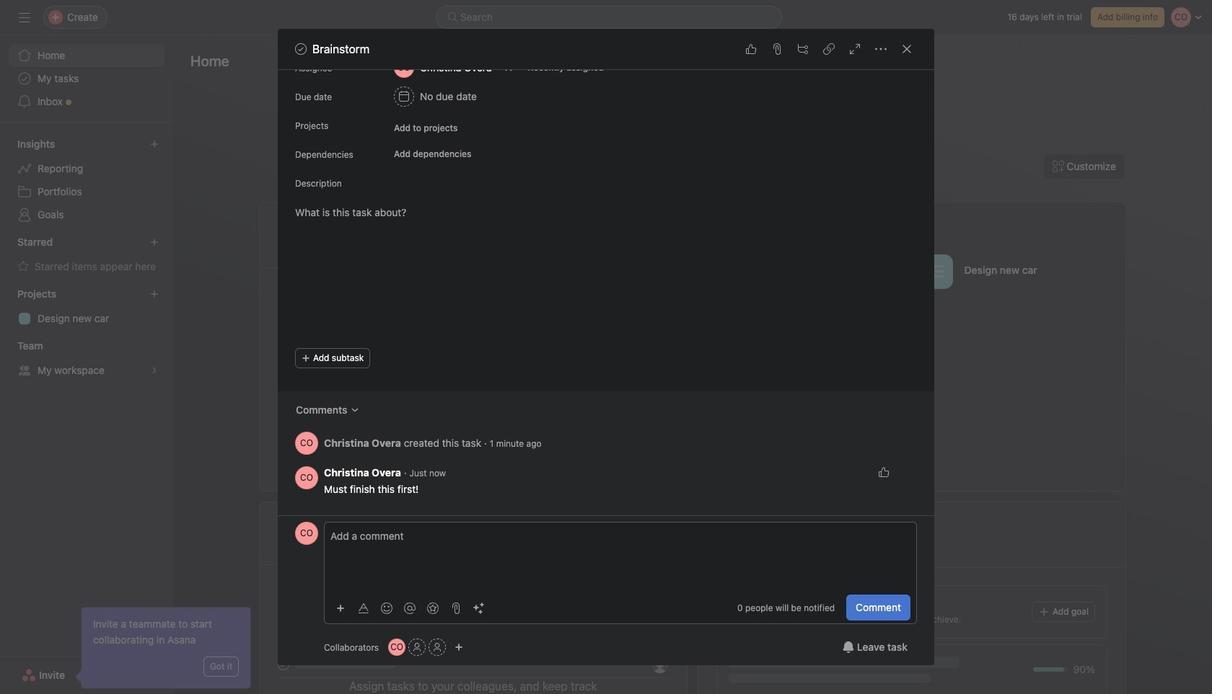 Task type: locate. For each thing, give the bounding box(es) containing it.
add or remove collaborators image
[[388, 639, 406, 657], [455, 644, 463, 652]]

teams element
[[0, 333, 173, 385]]

0 likes. click to like this task image
[[746, 43, 757, 55]]

0 likes. click to like this task comment image
[[878, 467, 890, 478]]

ai assist options image
[[473, 603, 485, 615]]

emoji image
[[381, 603, 393, 615]]

formatting image
[[358, 603, 370, 615]]

mark complete image
[[292, 40, 310, 58]]

remove assignee image
[[504, 64, 513, 72]]

global element
[[0, 35, 173, 122]]

add profile photo image
[[278, 215, 312, 250]]

1 open user profile image from the top
[[295, 432, 318, 455]]

1 vertical spatial open user profile image
[[295, 467, 318, 490]]

insert an object image
[[336, 604, 345, 613]]

main content
[[278, 0, 935, 516]]

list box
[[436, 6, 782, 29]]

2 open user profile image from the top
[[295, 467, 318, 490]]

add or remove collaborators image down attach a file or paste an image
[[455, 644, 463, 652]]

open user profile image
[[295, 432, 318, 455], [295, 467, 318, 490]]

list item
[[722, 254, 758, 290]]

toolbar
[[331, 598, 492, 619]]

add or remove collaborators image down emoji image
[[388, 639, 406, 657]]

starred element
[[0, 229, 173, 281]]

copy task link image
[[823, 43, 835, 55]]

Mark complete checkbox
[[292, 40, 310, 58]]

brainstorm dialog
[[278, 0, 935, 666]]

comments image
[[350, 406, 359, 415]]

tooltip
[[77, 608, 250, 689]]

0 vertical spatial open user profile image
[[295, 432, 318, 455]]



Task type: describe. For each thing, give the bounding box(es) containing it.
0 horizontal spatial add or remove collaborators image
[[388, 639, 406, 657]]

appreciations image
[[427, 603, 439, 615]]

more actions for this task image
[[875, 43, 887, 55]]

toolbar inside brainstorm dialog
[[331, 598, 492, 619]]

attach a file or paste an image image
[[450, 603, 462, 615]]

full screen image
[[849, 43, 861, 55]]

insights element
[[0, 131, 173, 229]]

list image
[[927, 263, 944, 280]]

projects element
[[0, 281, 173, 333]]

close task pane image
[[901, 43, 913, 55]]

1 horizontal spatial add or remove collaborators image
[[455, 644, 463, 652]]

mark complete image
[[275, 307, 292, 325]]

Mark complete checkbox
[[275, 307, 292, 325]]

at mention image
[[404, 603, 416, 615]]

attachments: add a file to this task, brainstorm image
[[771, 43, 783, 55]]

open user profile image
[[295, 523, 318, 546]]

add subtask image
[[797, 43, 809, 55]]

hide sidebar image
[[19, 12, 30, 23]]



Task type: vqa. For each thing, say whether or not it's contained in the screenshot.
"seven" within Projects element
no



